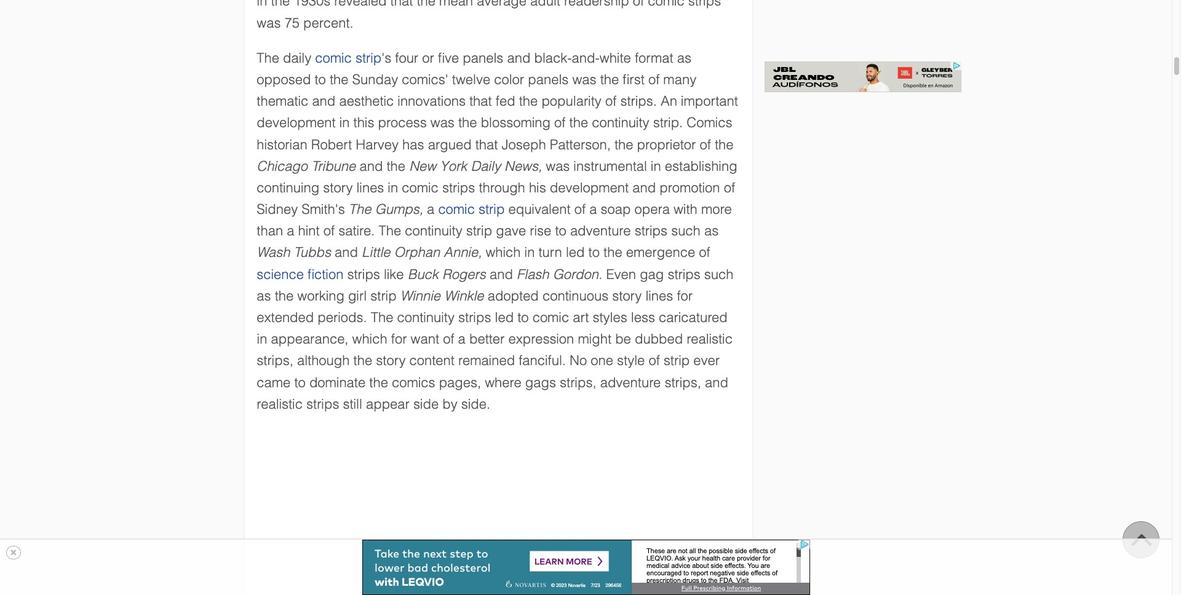 Task type: locate. For each thing, give the bounding box(es) containing it.
1 vertical spatial for
[[391, 332, 407, 347]]

promotion
[[660, 180, 720, 196]]

styles
[[593, 310, 627, 325]]

of down the popularity
[[554, 115, 566, 131]]

lines up gumps,
[[356, 180, 384, 196]]

0 vertical spatial story
[[323, 180, 353, 196]]

which down gave
[[486, 245, 521, 260]]

development down thematic
[[257, 115, 336, 131]]

to up gordon.
[[588, 245, 600, 260]]

as down science
[[257, 288, 271, 304]]

realistic down came
[[257, 397, 303, 412]]

the up appear
[[369, 375, 388, 390]]

daily
[[283, 50, 311, 66]]

strip up sunday at the top left of page
[[355, 50, 382, 66]]

continuity down the gumps, a comic strip
[[405, 223, 462, 239]]

1 horizontal spatial realistic
[[687, 332, 733, 347]]

0 horizontal spatial story
[[323, 180, 353, 196]]

comic strip link down through
[[438, 202, 505, 217]]

2 vertical spatial advertisement region
[[362, 540, 810, 595]]

0 vertical spatial that
[[469, 94, 492, 109]]

1 horizontal spatial development
[[550, 180, 629, 196]]

adopted
[[488, 288, 539, 304]]

as inside equivalent of a soap opera with more than a hint of satire. the continuity strip gave rise to adventure strips such as
[[704, 223, 719, 239]]

in left this
[[339, 115, 350, 131]]

1 vertical spatial story
[[612, 288, 642, 304]]

in down extended
[[257, 332, 267, 347]]

1 horizontal spatial panels
[[528, 72, 569, 87]]

tribune
[[311, 159, 356, 174]]

0 horizontal spatial such
[[671, 223, 701, 239]]

such inside equivalent of a soap opera with more than a hint of satire. the continuity strip gave rise to adventure strips such as
[[671, 223, 701, 239]]

of right emergence
[[699, 245, 710, 260]]

strips, down ever
[[665, 375, 701, 390]]

a
[[427, 202, 434, 217], [589, 202, 597, 217], [287, 223, 294, 239], [458, 332, 466, 347]]

comic strip link up sunday at the top left of page
[[315, 50, 382, 66]]

news,
[[504, 159, 542, 174]]

to inside 's four or five panels and black-and-white format as opposed to the sunday comics' twelve color panels was the first of many thematic and aesthetic innovations that fed the popularity of strips. an important development in this process was the blossoming of the continuity strip. comics historian robert harvey has argued that joseph patterson, the proprietor of the
[[315, 72, 326, 87]]

comic inside adopted continuous story lines for extended periods. the continuity strips led to comic art styles less caricatured in appearance, which for want of a better expression might be dubbed realistic strips, although the story content remained fanciful. no one style of strip ever came to dominate the comics pages, where gags strips, adventure strips, and realistic strips still appear side by side.
[[532, 310, 569, 325]]

a inside adopted continuous story lines for extended periods. the continuity strips led to comic art styles less caricatured in appearance, which for want of a better expression might be dubbed realistic strips, although the story content remained fanciful. no one style of strip ever came to dominate the comics pages, where gags strips, adventure strips, and realistic strips still appear side by side.
[[458, 332, 466, 347]]

historian
[[257, 137, 307, 152]]

as up many
[[677, 50, 691, 66]]

such
[[671, 223, 701, 239], [704, 267, 734, 282]]

comic down york
[[438, 202, 475, 217]]

instrumental
[[573, 159, 647, 174]]

such down with
[[671, 223, 701, 239]]

for up caricatured
[[677, 288, 693, 304]]

the down white
[[600, 72, 619, 87]]

2 vertical spatial as
[[257, 288, 271, 304]]

0 horizontal spatial as
[[257, 288, 271, 304]]

1 horizontal spatial lines
[[646, 288, 673, 304]]

of left soap
[[574, 202, 586, 217]]

five
[[438, 50, 459, 66]]

0 horizontal spatial realistic
[[257, 397, 303, 412]]

1 vertical spatial adventure
[[600, 375, 661, 390]]

smith's
[[302, 202, 345, 217]]

equivalent
[[508, 202, 571, 217]]

continuity inside 's four or five panels and black-and-white format as opposed to the sunday comics' twelve color panels was the first of many thematic and aesthetic innovations that fed the popularity of strips. an important development in this process was the blossoming of the continuity strip. comics historian robert harvey has argued that joseph patterson, the proprietor of the
[[592, 115, 649, 131]]

1 horizontal spatial led
[[566, 245, 585, 260]]

a left hint on the top of the page
[[287, 223, 294, 239]]

1 vertical spatial continuity
[[405, 223, 462, 239]]

0 horizontal spatial led
[[495, 310, 514, 325]]

1 vertical spatial was
[[430, 115, 454, 131]]

continuity up want
[[397, 310, 455, 325]]

that up daily at the top of the page
[[475, 137, 498, 152]]

york
[[440, 159, 467, 174]]

0 vertical spatial as
[[677, 50, 691, 66]]

development inside was instrumental in establishing continuing story lines in comic strips through his development and promotion of sidney smith's
[[550, 180, 629, 196]]

comic strip link
[[315, 50, 382, 66], [438, 202, 505, 217]]

daily
[[471, 159, 501, 174]]

the right periods.
[[371, 310, 393, 325]]

0 vertical spatial advertisement region
[[764, 62, 961, 92]]

1 horizontal spatial such
[[704, 267, 734, 282]]

lines
[[356, 180, 384, 196], [646, 288, 673, 304]]

the inside even gag strips such as the working girl strip
[[275, 288, 294, 304]]

0 vertical spatial development
[[257, 115, 336, 131]]

in down proprietor
[[651, 159, 661, 174]]

soap
[[601, 202, 631, 217]]

lines down gag
[[646, 288, 673, 304]]

might
[[578, 332, 611, 347]]

led down adopted
[[495, 310, 514, 325]]

1 vertical spatial development
[[550, 180, 629, 196]]

side.
[[461, 397, 490, 412]]

satire.
[[338, 223, 375, 239]]

the up the instrumental
[[614, 137, 633, 152]]

2 horizontal spatial story
[[612, 288, 642, 304]]

strips down york
[[442, 180, 475, 196]]

important
[[681, 94, 738, 109]]

flash
[[517, 267, 549, 282]]

the up extended
[[275, 288, 294, 304]]

1 horizontal spatial story
[[376, 353, 406, 369]]

development
[[257, 115, 336, 131], [550, 180, 629, 196]]

story down tribune
[[323, 180, 353, 196]]

1 vertical spatial panels
[[528, 72, 569, 87]]

strips, up came
[[257, 353, 293, 369]]

0 vertical spatial continuity
[[592, 115, 649, 131]]

1 horizontal spatial as
[[677, 50, 691, 66]]

1 horizontal spatial which
[[486, 245, 521, 260]]

buck
[[408, 267, 438, 282]]

was up argued
[[430, 115, 454, 131]]

which down periods.
[[352, 332, 387, 347]]

0 vertical spatial for
[[677, 288, 693, 304]]

of
[[648, 72, 660, 87], [605, 94, 617, 109], [554, 115, 566, 131], [700, 137, 711, 152], [724, 180, 735, 196], [574, 202, 586, 217], [323, 223, 335, 239], [699, 245, 710, 260], [443, 332, 454, 347], [649, 353, 660, 369]]

and
[[507, 50, 530, 66], [312, 94, 335, 109], [359, 159, 383, 174], [632, 180, 656, 196], [335, 245, 358, 260], [490, 267, 513, 282], [705, 375, 728, 390]]

in inside adopted continuous story lines for extended periods. the continuity strips led to comic art styles less caricatured in appearance, which for want of a better expression might be dubbed realistic strips, although the story content remained fanciful. no one style of strip ever came to dominate the comics pages, where gags strips, adventure strips, and realistic strips still appear side by side.
[[257, 332, 267, 347]]

a left better
[[458, 332, 466, 347]]

1 horizontal spatial comic strip link
[[438, 202, 505, 217]]

0 horizontal spatial strips,
[[257, 353, 293, 369]]

strip.
[[653, 115, 683, 131]]

gag
[[640, 267, 664, 282]]

×
[[10, 546, 17, 560]]

one
[[591, 353, 613, 369]]

such inside even gag strips such as the working girl strip
[[704, 267, 734, 282]]

hint
[[298, 223, 320, 239]]

winnie winkle
[[400, 288, 484, 304]]

continuity down strips. at the top right
[[592, 115, 649, 131]]

led up gordon.
[[566, 245, 585, 260]]

science fiction strips like buck rogers and flash gordon.
[[257, 267, 602, 282]]

1 vertical spatial led
[[495, 310, 514, 325]]

to right rise
[[555, 223, 566, 239]]

panels down black-
[[528, 72, 569, 87]]

panels
[[463, 50, 503, 66], [528, 72, 569, 87]]

that down twelve
[[469, 94, 492, 109]]

dominate
[[309, 375, 365, 390]]

of left strips. at the top right
[[605, 94, 617, 109]]

0 horizontal spatial development
[[257, 115, 336, 131]]

1 vertical spatial lines
[[646, 288, 673, 304]]

2 horizontal spatial was
[[572, 72, 596, 87]]

the down gumps,
[[379, 223, 401, 239]]

the inside adopted continuous story lines for extended periods. the continuity strips led to comic art styles less caricatured in appearance, which for want of a better expression might be dubbed realistic strips, although the story content remained fanciful. no one style of strip ever came to dominate the comics pages, where gags strips, adventure strips, and realistic strips still appear side by side.
[[371, 310, 393, 325]]

comic up expression
[[532, 310, 569, 325]]

adventure inside adopted continuous story lines for extended periods. the continuity strips led to comic art styles less caricatured in appearance, which for want of a better expression might be dubbed realistic strips, although the story content remained fanciful. no one style of strip ever came to dominate the comics pages, where gags strips, adventure strips, and realistic strips still appear side by side.
[[600, 375, 661, 390]]

no
[[570, 353, 587, 369]]

such up caricatured
[[704, 267, 734, 282]]

in
[[339, 115, 350, 131], [651, 159, 661, 174], [388, 180, 398, 196], [524, 245, 535, 260], [257, 332, 267, 347]]

in inside 's four or five panels and black-and-white format as opposed to the sunday comics' twelve color panels was the first of many thematic and aesthetic innovations that fed the popularity of strips. an important development in this process was the blossoming of the continuity strip. comics historian robert harvey has argued that joseph patterson, the proprietor of the
[[339, 115, 350, 131]]

strips down dominate
[[306, 397, 339, 412]]

and down satire.
[[335, 245, 358, 260]]

the up patterson,
[[569, 115, 588, 131]]

strip inside adopted continuous story lines for extended periods. the continuity strips led to comic art styles less caricatured in appearance, which for want of a better expression might be dubbed realistic strips, although the story content remained fanciful. no one style of strip ever came to dominate the comics pages, where gags strips, adventure strips, and realistic strips still appear side by side.
[[664, 353, 690, 369]]

story up comics
[[376, 353, 406, 369]]

advertisement region
[[764, 62, 961, 92], [274, 478, 722, 533], [362, 540, 810, 595]]

of up more
[[724, 180, 735, 196]]

1 vertical spatial such
[[704, 267, 734, 282]]

was down and-
[[572, 72, 596, 87]]

story down even
[[612, 288, 642, 304]]

the right fed
[[519, 94, 538, 109]]

comic right daily
[[315, 50, 352, 66]]

1 horizontal spatial was
[[546, 159, 570, 174]]

0 horizontal spatial panels
[[463, 50, 503, 66]]

2 vertical spatial was
[[546, 159, 570, 174]]

strip up wash tubbs and little orphan annie, which in turn led to the emergence of
[[466, 223, 492, 239]]

science
[[257, 267, 304, 282]]

development down the instrumental
[[550, 180, 629, 196]]

0 vertical spatial lines
[[356, 180, 384, 196]]

realistic up ever
[[687, 332, 733, 347]]

opera
[[634, 202, 670, 217]]

1 vertical spatial realistic
[[257, 397, 303, 412]]

1 vertical spatial as
[[704, 223, 719, 239]]

argued
[[428, 137, 472, 152]]

adventure down soap
[[570, 223, 631, 239]]

for left want
[[391, 332, 407, 347]]

strip down dubbed in the right of the page
[[664, 353, 690, 369]]

winnie
[[400, 288, 440, 304]]

0 horizontal spatial lines
[[356, 180, 384, 196]]

which
[[486, 245, 521, 260], [352, 332, 387, 347]]

strips,
[[257, 353, 293, 369], [560, 375, 596, 390], [665, 375, 701, 390]]

dubbed
[[635, 332, 683, 347]]

which inside adopted continuous story lines for extended periods. the continuity strips led to comic art styles less caricatured in appearance, which for want of a better expression might be dubbed realistic strips, although the story content remained fanciful. no one style of strip ever came to dominate the comics pages, where gags strips, adventure strips, and realistic strips still appear side by side.
[[352, 332, 387, 347]]

rise
[[530, 223, 551, 239]]

orphan
[[394, 245, 440, 260]]

strips down winkle in the left of the page
[[458, 310, 491, 325]]

turn
[[539, 245, 562, 260]]

0 vertical spatial adventure
[[570, 223, 631, 239]]

strips, down no
[[560, 375, 596, 390]]

the up even
[[603, 245, 622, 260]]

adventure down 'style'
[[600, 375, 661, 390]]

tubbs
[[294, 245, 331, 260]]

2 horizontal spatial as
[[704, 223, 719, 239]]

strip down like
[[370, 288, 397, 304]]

that
[[469, 94, 492, 109], [475, 137, 498, 152]]

although
[[297, 353, 350, 369]]

girl
[[348, 288, 367, 304]]

the down the daily comic strip
[[330, 72, 348, 87]]

in left turn
[[524, 245, 535, 260]]

comic
[[315, 50, 352, 66], [402, 180, 438, 196], [438, 202, 475, 217], [532, 310, 569, 325]]

was up his on the top of page
[[546, 159, 570, 174]]

0 horizontal spatial was
[[430, 115, 454, 131]]

's
[[382, 50, 391, 66]]

to down the daily comic strip
[[315, 72, 326, 87]]

strips down emergence
[[668, 267, 700, 282]]

1 vertical spatial comic strip link
[[438, 202, 505, 217]]

2 vertical spatial continuity
[[397, 310, 455, 325]]

appear
[[366, 397, 410, 412]]

panels up twelve
[[463, 50, 503, 66]]

0 horizontal spatial which
[[352, 332, 387, 347]]

the gumps, a comic strip
[[349, 202, 505, 217]]

comics
[[687, 115, 732, 131]]

and right thematic
[[312, 94, 335, 109]]

and up color at the top of page
[[507, 50, 530, 66]]

sidney
[[257, 202, 298, 217]]

a left soap
[[589, 202, 597, 217]]

the up opposed in the top of the page
[[257, 50, 279, 66]]

format
[[635, 50, 673, 66]]

0 vertical spatial comic strip link
[[315, 50, 382, 66]]

strip down through
[[479, 202, 505, 217]]

four
[[395, 50, 418, 66]]

strips down opera
[[635, 223, 667, 239]]

adventure
[[570, 223, 631, 239], [600, 375, 661, 390]]

and up opera
[[632, 180, 656, 196]]

and down ever
[[705, 375, 728, 390]]

0 vertical spatial such
[[671, 223, 701, 239]]

1 vertical spatial which
[[352, 332, 387, 347]]

comic down the "new"
[[402, 180, 438, 196]]

continuity
[[592, 115, 649, 131], [405, 223, 462, 239], [397, 310, 455, 325]]

as down more
[[704, 223, 719, 239]]



Task type: describe. For each thing, give the bounding box(es) containing it.
led inside adopted continuous story lines for extended periods. the continuity strips led to comic art styles less caricatured in appearance, which for want of a better expression might be dubbed realistic strips, although the story content remained fanciful. no one style of strip ever came to dominate the comics pages, where gags strips, adventure strips, and realistic strips still appear side by side.
[[495, 310, 514, 325]]

0 horizontal spatial comic strip link
[[315, 50, 382, 66]]

many
[[663, 72, 696, 87]]

gumps,
[[375, 202, 423, 217]]

pages,
[[439, 375, 481, 390]]

as inside 's four or five panels and black-and-white format as opposed to the sunday comics' twelve color panels was the first of many thematic and aesthetic innovations that fed the popularity of strips. an important development in this process was the blossoming of the continuity strip. comics historian robert harvey has argued that joseph patterson, the proprietor of the
[[677, 50, 691, 66]]

continuity inside equivalent of a soap opera with more than a hint of satire. the continuity strip gave rise to adventure strips such as
[[405, 223, 462, 239]]

lines inside adopted continuous story lines for extended periods. the continuity strips led to comic art styles less caricatured in appearance, which for want of a better expression might be dubbed realistic strips, although the story content remained fanciful. no one style of strip ever came to dominate the comics pages, where gags strips, adventure strips, and realistic strips still appear side by side.
[[646, 288, 673, 304]]

strip inside even gag strips such as the working girl strip
[[370, 288, 397, 304]]

1 vertical spatial advertisement region
[[274, 478, 722, 533]]

emergence
[[626, 245, 695, 260]]

black-
[[534, 50, 572, 66]]

periods.
[[318, 310, 367, 325]]

where
[[485, 375, 521, 390]]

strips inside was instrumental in establishing continuing story lines in comic strips through his development and promotion of sidney smith's
[[442, 180, 475, 196]]

and down "harvey"
[[359, 159, 383, 174]]

adventure inside equivalent of a soap opera with more than a hint of satire. the continuity strip gave rise to adventure strips such as
[[570, 223, 631, 239]]

came
[[257, 375, 291, 390]]

twelve
[[452, 72, 490, 87]]

expression
[[508, 332, 574, 347]]

of right hint on the top of the page
[[323, 223, 335, 239]]

still
[[343, 397, 362, 412]]

's four or five panels and black-and-white format as opposed to the sunday comics' twelve color panels was the first of many thematic and aesthetic innovations that fed the popularity of strips. an important development in this process was the blossoming of the continuity strip. comics historian robert harvey has argued that joseph patterson, the proprietor of the
[[257, 50, 738, 152]]

in up gumps,
[[388, 180, 398, 196]]

like
[[384, 267, 404, 282]]

than
[[257, 223, 283, 239]]

of inside was instrumental in establishing continuing story lines in comic strips through his development and promotion of sidney smith's
[[724, 180, 735, 196]]

thematic
[[257, 94, 308, 109]]

working
[[297, 288, 344, 304]]

adopted continuous story lines for extended periods. the continuity strips led to comic art styles less caricatured in appearance, which for want of a better expression might be dubbed realistic strips, although the story content remained fanciful. no one style of strip ever came to dominate the comics pages, where gags strips, adventure strips, and realistic strips still appear side by side.
[[257, 288, 733, 412]]

0 vertical spatial was
[[572, 72, 596, 87]]

little
[[362, 245, 390, 260]]

the down comics
[[715, 137, 734, 152]]

ever
[[693, 353, 720, 369]]

1 horizontal spatial for
[[677, 288, 693, 304]]

of down dubbed in the right of the page
[[649, 353, 660, 369]]

fanciful.
[[519, 353, 566, 369]]

of right want
[[443, 332, 454, 347]]

0 horizontal spatial for
[[391, 332, 407, 347]]

as inside even gag strips such as the working girl strip
[[257, 288, 271, 304]]

strips up 'girl'
[[347, 267, 380, 282]]

chicago tribune and the new york daily news,
[[257, 159, 542, 174]]

the left the "new"
[[387, 159, 405, 174]]

wash tubbs and little orphan annie, which in turn led to the emergence of
[[257, 245, 710, 260]]

continuous
[[542, 288, 608, 304]]

be
[[615, 332, 631, 347]]

0 vertical spatial panels
[[463, 50, 503, 66]]

proprietor
[[637, 137, 696, 152]]

science fiction link
[[257, 267, 343, 282]]

the daily comic strip
[[257, 50, 382, 66]]

gags
[[525, 375, 556, 390]]

2 vertical spatial story
[[376, 353, 406, 369]]

gordon.
[[553, 267, 602, 282]]

story inside was instrumental in establishing continuing story lines in comic strips through his development and promotion of sidney smith's
[[323, 180, 353, 196]]

and up adopted
[[490, 267, 513, 282]]

1 vertical spatial that
[[475, 137, 498, 152]]

has
[[402, 137, 424, 152]]

rogers
[[442, 267, 486, 282]]

white
[[600, 50, 631, 66]]

of right first
[[648, 72, 660, 87]]

better
[[469, 332, 505, 347]]

development inside 's four or five panels and black-and-white format as opposed to the sunday comics' twelve color panels was the first of many thematic and aesthetic innovations that fed the popularity of strips. an important development in this process was the blossoming of the continuity strip. comics historian robert harvey has argued that joseph patterson, the proprietor of the
[[257, 115, 336, 131]]

was inside was instrumental in establishing continuing story lines in comic strips through his development and promotion of sidney smith's
[[546, 159, 570, 174]]

and inside adopted continuous story lines for extended periods. the continuity strips led to comic art styles less caricatured in appearance, which for want of a better expression might be dubbed realistic strips, although the story content remained fanciful. no one style of strip ever came to dominate the comics pages, where gags strips, adventure strips, and realistic strips still appear side by side.
[[705, 375, 728, 390]]

sunday
[[352, 72, 398, 87]]

wash
[[257, 245, 290, 260]]

0 vertical spatial which
[[486, 245, 521, 260]]

0 vertical spatial led
[[566, 245, 585, 260]]

blossoming
[[481, 115, 551, 131]]

comics
[[392, 375, 435, 390]]

side
[[413, 397, 439, 412]]

continuing
[[257, 180, 319, 196]]

less
[[631, 310, 655, 325]]

winkle
[[444, 288, 484, 304]]

the up argued
[[458, 115, 477, 131]]

appearance,
[[271, 332, 348, 347]]

through
[[479, 180, 525, 196]]

to down adopted
[[517, 310, 529, 325]]

comic inside was instrumental in establishing continuing story lines in comic strips through his development and promotion of sidney smith's
[[402, 180, 438, 196]]

1 horizontal spatial strips,
[[560, 375, 596, 390]]

harvey
[[356, 137, 399, 152]]

opposed
[[257, 72, 311, 87]]

remained
[[458, 353, 515, 369]]

continuity inside adopted continuous story lines for extended periods. the continuity strips led to comic art styles less caricatured in appearance, which for want of a better expression might be dubbed realistic strips, although the story content remained fanciful. no one style of strip ever came to dominate the comics pages, where gags strips, adventure strips, and realistic strips still appear side by side.
[[397, 310, 455, 325]]

his
[[529, 180, 546, 196]]

popularity
[[542, 94, 601, 109]]

the up dominate
[[353, 353, 372, 369]]

color
[[494, 72, 524, 87]]

this
[[353, 115, 374, 131]]

caricatured
[[659, 310, 728, 325]]

want
[[411, 332, 439, 347]]

fiction
[[308, 267, 343, 282]]

the up satire.
[[349, 202, 371, 217]]

2 horizontal spatial strips,
[[665, 375, 701, 390]]

with
[[674, 202, 697, 217]]

aesthetic
[[339, 94, 394, 109]]

comics'
[[402, 72, 448, 87]]

joseph
[[502, 137, 546, 152]]

by
[[442, 397, 457, 412]]

innovations
[[397, 94, 466, 109]]

robert
[[311, 137, 352, 152]]

new
[[409, 159, 436, 174]]

of down comics
[[700, 137, 711, 152]]

and inside was instrumental in establishing continuing story lines in comic strips through his development and promotion of sidney smith's
[[632, 180, 656, 196]]

strip inside equivalent of a soap opera with more than a hint of satire. the continuity strip gave rise to adventure strips such as
[[466, 223, 492, 239]]

a right gumps,
[[427, 202, 434, 217]]

lines inside was instrumental in establishing continuing story lines in comic strips through his development and promotion of sidney smith's
[[356, 180, 384, 196]]

to inside equivalent of a soap opera with more than a hint of satire. the continuity strip gave rise to adventure strips such as
[[555, 223, 566, 239]]

first
[[623, 72, 645, 87]]

gave
[[496, 223, 526, 239]]

patterson,
[[550, 137, 611, 152]]

fed
[[496, 94, 515, 109]]

style
[[617, 353, 645, 369]]

the inside equivalent of a soap opera with more than a hint of satire. the continuity strip gave rise to adventure strips such as
[[379, 223, 401, 239]]

to right came
[[294, 375, 306, 390]]

was instrumental in establishing continuing story lines in comic strips through his development and promotion of sidney smith's
[[257, 159, 737, 217]]

equivalent of a soap opera with more than a hint of satire. the continuity strip gave rise to adventure strips such as
[[257, 202, 732, 239]]

an
[[661, 94, 677, 109]]

chicago
[[257, 159, 308, 174]]

strips inside even gag strips such as the working girl strip
[[668, 267, 700, 282]]

strips inside equivalent of a soap opera with more than a hint of satire. the continuity strip gave rise to adventure strips such as
[[635, 223, 667, 239]]

art
[[573, 310, 589, 325]]

0 vertical spatial realistic
[[687, 332, 733, 347]]



Task type: vqa. For each thing, say whether or not it's contained in the screenshot.
The inside adopted continuous story lines for extended periods. The continuity strips led to comic art styles less caricatured in appearance, which for want of a better expression might be dubbed realistic strips, although the story content remained fanciful. No one style of strip ever came to dominate the comics pages, where gags strips, adventure strips, and realistic strips still appear side by side.
yes



